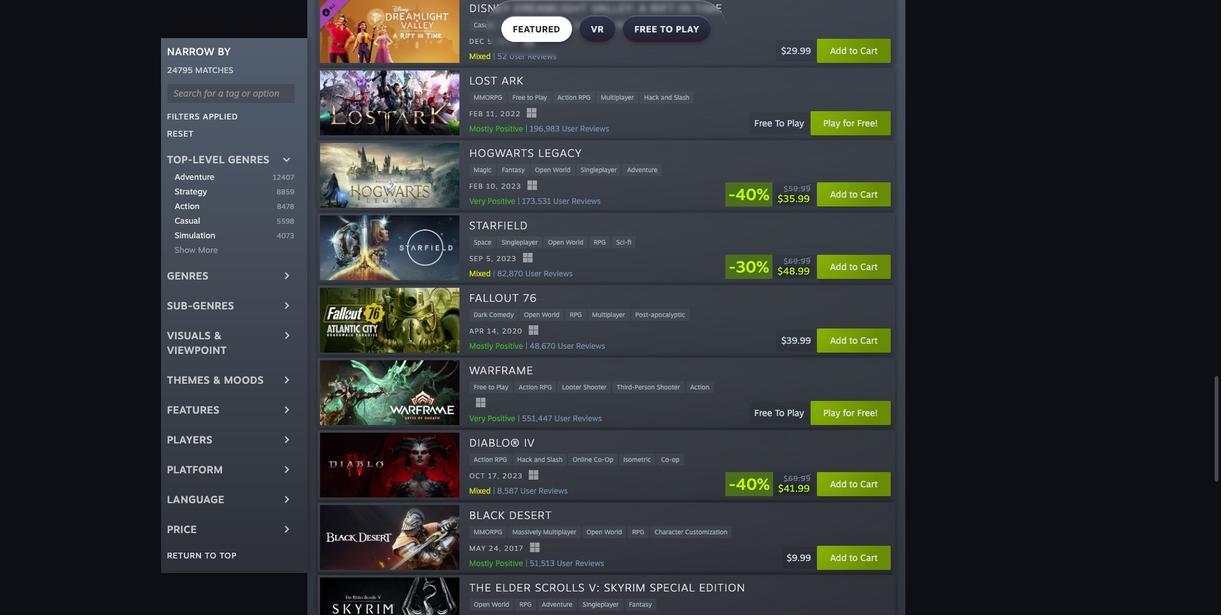 Task type: describe. For each thing, give the bounding box(es) containing it.
0 horizontal spatial fantasy link
[[497, 164, 529, 176]]

| left "48,670"
[[526, 342, 527, 351]]

30%
[[736, 257, 769, 277]]

mixed for 30%
[[469, 269, 491, 279]]

sci-
[[616, 239, 627, 246]]

5, for $29.99
[[487, 37, 495, 46]]

551,447
[[522, 414, 552, 424]]

windows image down featured
[[524, 36, 534, 45]]

black desert image
[[320, 506, 459, 571]]

top-
[[167, 153, 193, 166]]

oct 17, 2023
[[469, 472, 523, 481]]

free! for lost ark
[[857, 118, 878, 129]]

open down the
[[474, 601, 490, 609]]

| left 551,447 at the left bottom of page
[[518, 414, 520, 424]]

feb 10, 2023
[[469, 182, 521, 191]]

fallout
[[469, 291, 519, 305]]

user right 82,870
[[525, 269, 541, 279]]

free to play for the free to play link to the top
[[512, 93, 547, 101]]

narrow
[[167, 45, 215, 58]]

viewpoint
[[167, 344, 227, 357]]

time
[[695, 1, 722, 15]]

dark comedy
[[474, 311, 514, 319]]

diablo® iv link
[[469, 436, 535, 452]]

rift
[[651, 1, 675, 15]]

76
[[523, 291, 537, 305]]

reviews up "legacy"
[[580, 124, 609, 134]]

0 vertical spatial action rpg
[[557, 93, 591, 101]]

skyrim
[[604, 581, 646, 595]]

-40% for diablo® iv
[[729, 475, 770, 495]]

add to cart for 76
[[830, 335, 878, 346]]

open world for $9.99
[[586, 529, 622, 536]]

online
[[573, 456, 592, 464]]

open world for -40%
[[535, 166, 570, 174]]

positive for black desert
[[495, 559, 523, 569]]

disney dreamlight valley: a rift in time image
[[320, 0, 459, 63]]

character
[[655, 529, 683, 536]]

rpg down valley:
[[615, 21, 627, 29]]

iv
[[524, 436, 535, 450]]

cart for desert
[[860, 553, 878, 564]]

special
[[650, 581, 695, 595]]

1 horizontal spatial action link
[[541, 19, 569, 31]]

edition
[[699, 581, 746, 595]]

to right $29.99
[[849, 45, 858, 56]]

1 co- from the left
[[594, 456, 605, 464]]

dark
[[474, 311, 487, 319]]

1 vertical spatial singleplayer
[[502, 239, 538, 246]]

add for dreamlight
[[830, 45, 847, 56]]

casual for casual link to the bottom
[[175, 216, 200, 226]]

open world down 76
[[524, 311, 559, 319]]

1 vertical spatial action link
[[175, 200, 277, 213]]

0 vertical spatial action rpg link
[[553, 92, 595, 104]]

user right 52
[[509, 51, 525, 61]]

action right third-person shooter
[[690, 384, 709, 391]]

$39.99
[[781, 335, 811, 346]]

more
[[198, 245, 218, 255]]

elder
[[495, 581, 531, 595]]

multiplayer for 76
[[592, 311, 625, 319]]

action down warframe link
[[519, 384, 538, 391]]

1 vertical spatial hack and slash link
[[513, 454, 567, 466]]

feb for free to play
[[469, 110, 483, 119]]

0 horizontal spatial fantasy
[[502, 166, 525, 174]]

diablo® iv image
[[320, 433, 459, 498]]

reviews down looter shooter link
[[573, 414, 602, 424]]

to down warframe link
[[488, 384, 494, 391]]

add to cart for legacy
[[830, 189, 878, 200]]

1 vertical spatial -
[[729, 257, 736, 277]]

0 vertical spatial free to play
[[634, 24, 699, 34]]

players
[[167, 434, 213, 447]]

8859
[[277, 188, 294, 197]]

reviews right 173,531
[[572, 197, 601, 206]]

world up "48,670"
[[542, 311, 559, 319]]

multiplayer link for 76
[[588, 309, 630, 321]]

featured
[[513, 24, 560, 34]]

$29.99
[[781, 45, 811, 56]]

1 vertical spatial action rpg
[[519, 384, 552, 391]]

mostly positive | 48,670 user reviews
[[469, 342, 605, 351]]

apr 14, 2020
[[469, 327, 523, 336]]

windows image for to
[[527, 108, 537, 118]]

themes & moods
[[167, 374, 264, 387]]

a
[[639, 1, 647, 15]]

12407
[[273, 173, 294, 182]]

hogwarts legacy image
[[320, 143, 459, 208]]

24795 matches
[[167, 65, 233, 75]]

free to play for bottommost the free to play link
[[474, 384, 508, 391]]

open for -40%
[[535, 166, 551, 174]]

rpg link up mostly positive | 48,670 user reviews
[[565, 309, 586, 321]]

starfield link
[[469, 218, 528, 234]]

51,513
[[530, 559, 555, 569]]

positive for fallout 76
[[495, 342, 523, 351]]

2 vertical spatial action rpg link
[[469, 454, 511, 466]]

singleplayer link for adventure
[[578, 599, 623, 611]]

$59.99
[[784, 184, 811, 193]]

rpg link left "sci-"
[[589, 237, 610, 249]]

add to cart for iv
[[830, 479, 878, 490]]

singleplayer link for open world
[[576, 164, 621, 176]]

windows image up mostly positive | 51,513 user reviews
[[530, 544, 540, 553]]

isometric link
[[619, 454, 655, 466]]

positive for hogwarts legacy
[[488, 197, 515, 206]]

feb for -40%
[[469, 182, 483, 191]]

| down sep 5, 2023
[[493, 269, 495, 279]]

return to top link
[[167, 551, 237, 561]]

2023 for hogwarts legacy
[[501, 182, 521, 191]]

lost ark link
[[469, 73, 524, 89]]

the elder scrolls v: skyrim special edition image
[[320, 578, 459, 616]]

add to cart for desert
[[830, 553, 878, 564]]

diablo®
[[469, 436, 520, 450]]

singleplayer for adventure
[[583, 601, 619, 609]]

world down elder
[[492, 601, 509, 609]]

top
[[219, 551, 237, 561]]

open world link down 76
[[519, 309, 564, 321]]

11,
[[486, 110, 498, 119]]

0 vertical spatial slash
[[674, 93, 689, 101]]

singleplayer for open world
[[581, 166, 617, 174]]

to up "mostly positive | 196,983 user reviews"
[[527, 93, 533, 101]]

character customization link
[[650, 527, 732, 539]]

rpg up "mostly positive | 196,983 user reviews"
[[578, 93, 591, 101]]

1 vertical spatial free to play link
[[469, 382, 513, 394]]

strategy
[[175, 186, 207, 197]]

price
[[167, 524, 197, 536]]

24,
[[489, 545, 502, 554]]

shooter inside looter shooter link
[[583, 384, 607, 391]]

to right $39.99 on the bottom of page
[[849, 335, 858, 346]]

hogwarts legacy link
[[469, 146, 582, 162]]

mostly positive | 196,983 user reviews
[[469, 124, 609, 134]]

3 add to cart from the top
[[830, 262, 878, 272]]

2017
[[504, 545, 524, 554]]

1 mixed from the top
[[469, 51, 491, 61]]

reset
[[167, 129, 194, 139]]

by
[[218, 45, 231, 58]]

- for legacy
[[728, 185, 735, 204]]

$69.99 $48.99
[[778, 257, 811, 277]]

user right 196,983
[[562, 124, 578, 134]]

1 vertical spatial hack and slash
[[517, 456, 563, 464]]

add for iv
[[830, 479, 847, 490]]

oct
[[469, 472, 485, 481]]

open world link for -40%
[[530, 164, 575, 176]]

40% for diablo® iv
[[736, 475, 770, 495]]

$9.99
[[787, 553, 811, 564]]

to right $69.99 $48.99
[[849, 262, 858, 272]]

rpg link down elder
[[515, 599, 536, 611]]

windows image for $39.99
[[529, 326, 538, 336]]

reviews up 'desert'
[[539, 487, 568, 496]]

starfield image
[[320, 216, 459, 281]]

world for $9.99
[[604, 529, 622, 536]]

open world link for -30%
[[543, 237, 588, 249]]

2023 for diablo® iv
[[502, 472, 523, 481]]

warframe image
[[320, 361, 459, 426]]

ark
[[501, 74, 524, 87]]

52
[[497, 51, 507, 61]]

reviews up v:
[[575, 559, 604, 569]]

reviews right 82,870
[[544, 269, 573, 279]]

-40% for hogwarts legacy
[[728, 185, 769, 204]]

very for -40%
[[469, 197, 486, 206]]

cart for 76
[[860, 335, 878, 346]]

14,
[[487, 327, 499, 336]]

windows image for 30%
[[523, 253, 532, 263]]

2022
[[500, 110, 521, 119]]

rpg link down valley:
[[611, 19, 632, 31]]

1 vertical spatial genres
[[167, 270, 209, 283]]

vr
[[591, 24, 604, 34]]

rpg left character
[[632, 529, 644, 536]]

dreamlight
[[514, 1, 588, 15]]

| left 52
[[493, 51, 495, 61]]

shooter inside third-person shooter link
[[657, 384, 680, 391]]

lost
[[469, 74, 498, 87]]

very positive | 551,447 user reviews
[[469, 414, 602, 424]]

rpg left looter
[[540, 384, 552, 391]]

1 horizontal spatial fantasy
[[629, 601, 652, 609]]

Search for a tag or option text field
[[167, 84, 294, 103]]

2 vertical spatial genres
[[193, 300, 234, 312]]

2023 for disney dreamlight valley: a rift in time
[[498, 37, 518, 46]]

action up 196,983
[[557, 93, 577, 101]]

| left 51,513
[[526, 559, 527, 569]]

black desert
[[469, 509, 552, 522]]

action down the dreamlight
[[545, 21, 564, 29]]

looter
[[562, 384, 581, 391]]

$69.99 for -40%
[[784, 474, 811, 483]]

open world link for $9.99
[[582, 527, 626, 539]]

0 horizontal spatial simulation
[[175, 230, 215, 241]]

dark comedy link
[[469, 309, 518, 321]]

1 vertical spatial windows image
[[476, 399, 485, 408]]

return
[[167, 551, 202, 561]]

- for iv
[[729, 475, 736, 495]]

space link
[[469, 237, 496, 249]]

applied
[[203, 111, 238, 122]]

may 24, 2017
[[469, 545, 524, 554]]

rpg up mostly positive | 48,670 user reviews
[[570, 311, 582, 319]]

open down 76
[[524, 311, 540, 319]]

add for legacy
[[830, 189, 847, 200]]

0 vertical spatial hack
[[644, 93, 659, 101]]

mixed | 52 user reviews
[[469, 51, 556, 61]]

0 horizontal spatial slash
[[547, 456, 563, 464]]

return to top
[[167, 551, 237, 561]]

top-level genres
[[167, 153, 270, 166]]

space
[[474, 239, 491, 246]]

world for -40%
[[553, 166, 570, 174]]

cart for legacy
[[860, 189, 878, 200]]

visuals
[[167, 330, 211, 342]]

82,870
[[497, 269, 523, 279]]

play for free! for lost ark
[[823, 118, 878, 129]]



Task type: vqa. For each thing, say whether or not it's contained in the screenshot.


Task type: locate. For each thing, give the bounding box(es) containing it.
windows image up mixed | 82,870 user reviews
[[523, 253, 532, 263]]

1 horizontal spatial simulation link
[[499, 19, 539, 31]]

1 horizontal spatial fantasy link
[[625, 599, 656, 611]]

world for -30%
[[566, 239, 583, 246]]

mmorpg link up 11, on the left
[[469, 92, 507, 104]]

world left "sci-"
[[566, 239, 583, 246]]

in
[[679, 1, 691, 15]]

simulation link up more
[[175, 230, 277, 242]]

2 horizontal spatial free to play
[[634, 24, 699, 34]]

196,983
[[530, 124, 560, 134]]

5, for -30%
[[486, 255, 494, 264]]

- left $35.99
[[728, 185, 735, 204]]

5 add to cart from the top
[[830, 479, 878, 490]]

disney dreamlight valley: a rift in time link
[[469, 1, 722, 16]]

1 vertical spatial fantasy link
[[625, 599, 656, 611]]

genres up visuals
[[193, 300, 234, 312]]

2 horizontal spatial action link
[[686, 382, 714, 394]]

| left 196,983
[[526, 124, 527, 134]]

open world link up the elder scrolls v: skyrim special edition
[[582, 527, 626, 539]]

1 mmorpg link from the top
[[469, 92, 507, 104]]

open world for -30%
[[548, 239, 583, 246]]

visuals & viewpoint
[[167, 330, 227, 357]]

action link down strategy link
[[175, 200, 277, 213]]

0 horizontal spatial casual link
[[175, 215, 277, 227]]

free!
[[857, 118, 878, 129], [857, 408, 878, 419]]

mixed | 82,870 user reviews
[[469, 269, 573, 279]]

op
[[605, 456, 613, 464]]

windows image up "mostly positive | 196,983 user reviews"
[[527, 108, 537, 118]]

2 horizontal spatial action rpg
[[557, 93, 591, 101]]

post-apocalyptic
[[635, 311, 685, 319]]

&
[[214, 330, 222, 342], [213, 374, 221, 387]]

to
[[775, 118, 785, 129], [775, 408, 785, 419]]

1 vertical spatial &
[[213, 374, 221, 387]]

0 vertical spatial casual link
[[469, 19, 498, 31]]

1 horizontal spatial shooter
[[657, 384, 680, 391]]

1 vertical spatial multiplayer link
[[588, 309, 630, 321]]

0 horizontal spatial free to play
[[474, 384, 508, 391]]

to for warframe
[[775, 408, 785, 419]]

1 to from the top
[[775, 118, 785, 129]]

for for warframe
[[843, 408, 855, 419]]

apocalyptic
[[651, 311, 685, 319]]

reviews down featured
[[527, 51, 556, 61]]

24795
[[167, 65, 193, 75]]

the elder scrolls v: skyrim special edition link
[[469, 581, 746, 597]]

0 horizontal spatial action link
[[175, 200, 277, 213]]

may
[[469, 545, 486, 554]]

0 vertical spatial hack and slash
[[644, 93, 689, 101]]

free to play down warframe link
[[474, 384, 508, 391]]

hack
[[644, 93, 659, 101], [517, 456, 532, 464]]

1 vertical spatial free!
[[857, 408, 878, 419]]

0 vertical spatial very
[[469, 197, 486, 206]]

action rpg
[[557, 93, 591, 101], [519, 384, 552, 391], [474, 456, 507, 464]]

2023
[[498, 37, 518, 46], [501, 182, 521, 191], [496, 255, 517, 264], [502, 472, 523, 481]]

mostly for black desert
[[469, 559, 493, 569]]

0 horizontal spatial and
[[534, 456, 545, 464]]

1 mostly from the top
[[469, 124, 493, 134]]

co- inside "link"
[[661, 456, 672, 464]]

mostly down apr
[[469, 342, 493, 351]]

sep
[[469, 255, 483, 264]]

positive down 2022
[[495, 124, 523, 134]]

6 add to cart from the top
[[830, 553, 878, 564]]

5, right sep
[[486, 255, 494, 264]]

40% for hogwarts legacy
[[735, 185, 769, 204]]

third-
[[617, 384, 635, 391]]

multiplayer for ark
[[601, 93, 634, 101]]

2 vertical spatial action rpg
[[474, 456, 507, 464]]

1 shooter from the left
[[583, 384, 607, 391]]

0 vertical spatial mixed
[[469, 51, 491, 61]]

singleplayer
[[581, 166, 617, 174], [502, 239, 538, 246], [583, 601, 619, 609]]

$69.99 inside $69.99 $41.99
[[784, 474, 811, 483]]

casual
[[474, 21, 493, 29], [175, 216, 200, 226]]

mixed down oct
[[469, 487, 491, 496]]

0 vertical spatial for
[[843, 118, 855, 129]]

mmorpg link down black
[[469, 527, 507, 539]]

open world link
[[530, 164, 575, 176], [543, 237, 588, 249], [519, 309, 564, 321], [582, 527, 626, 539], [469, 599, 514, 611]]

& left moods
[[213, 374, 221, 387]]

2023 up 82,870
[[496, 255, 517, 264]]

to
[[660, 24, 673, 34], [849, 45, 858, 56], [527, 93, 533, 101], [849, 189, 858, 200], [849, 262, 858, 272], [849, 335, 858, 346], [488, 384, 494, 391], [849, 479, 858, 490], [205, 551, 217, 561], [849, 553, 858, 564]]

1 cart from the top
[[860, 45, 878, 56]]

simulation up dec 5, 2023
[[503, 21, 535, 29]]

1 horizontal spatial hack and slash link
[[640, 92, 694, 104]]

1 vertical spatial play for free!
[[823, 408, 878, 419]]

1 free to play from the top
[[754, 118, 804, 129]]

windows image down warframe link
[[476, 399, 485, 408]]

starfield
[[469, 219, 528, 232]]

1 horizontal spatial casual
[[474, 21, 493, 29]]

-40%
[[728, 185, 769, 204], [729, 475, 770, 495]]

language
[[167, 494, 225, 506]]

2 mmorpg link from the top
[[469, 527, 507, 539]]

1 very from the top
[[469, 197, 486, 206]]

action link right third-person shooter link
[[686, 382, 714, 394]]

0 vertical spatial action link
[[541, 19, 569, 31]]

singleplayer down "legacy"
[[581, 166, 617, 174]]

positive for warframe
[[488, 414, 515, 424]]

cart for dreamlight
[[860, 45, 878, 56]]

1 add from the top
[[830, 45, 847, 56]]

2023 up 'mixed | 52 user reviews'
[[498, 37, 518, 46]]

free to play down the "rift"
[[634, 24, 699, 34]]

1 vertical spatial feb
[[469, 182, 483, 191]]

open world down 173,531
[[548, 239, 583, 246]]

- left $41.99
[[729, 475, 736, 495]]

user right 173,531
[[553, 197, 569, 206]]

rpg link left character
[[628, 527, 649, 539]]

2 free! from the top
[[857, 408, 878, 419]]

2 mmorpg from the top
[[474, 529, 502, 536]]

2 co- from the left
[[661, 456, 672, 464]]

6 add from the top
[[830, 553, 847, 564]]

5 add from the top
[[830, 479, 847, 490]]

mmorpg link
[[469, 92, 507, 104], [469, 527, 507, 539]]

5, right the dec
[[487, 37, 495, 46]]

to for lost ark
[[775, 118, 785, 129]]

0 vertical spatial play for free!
[[823, 118, 878, 129]]

singleplayer down the elder scrolls v: skyrim special edition link
[[583, 601, 619, 609]]

0 vertical spatial mmorpg link
[[469, 92, 507, 104]]

warframe
[[469, 364, 533, 377]]

mostly for lost ark
[[469, 124, 493, 134]]

0 horizontal spatial hack and slash
[[517, 456, 563, 464]]

black
[[469, 509, 505, 522]]

mmorpg link for lost
[[469, 92, 507, 104]]

mostly
[[469, 124, 493, 134], [469, 342, 493, 351], [469, 559, 493, 569]]

| left 173,531
[[518, 197, 520, 206]]

add to cart right $29.99
[[830, 45, 878, 56]]

-40% left $41.99
[[729, 475, 770, 495]]

0 vertical spatial mmorpg
[[474, 93, 502, 101]]

1 vertical spatial singleplayer link
[[497, 237, 542, 249]]

$69.99 $41.99
[[778, 474, 811, 495]]

1 horizontal spatial and
[[661, 93, 672, 101]]

mmorpg for black
[[474, 529, 502, 536]]

rpg down elder
[[519, 601, 532, 609]]

0 horizontal spatial action rpg
[[474, 456, 507, 464]]

2 free to play from the top
[[754, 408, 804, 419]]

17,
[[488, 472, 500, 481]]

2 vertical spatial -
[[729, 475, 736, 495]]

2 feb from the top
[[469, 182, 483, 191]]

casual for the right casual link
[[474, 21, 493, 29]]

free to play for lost ark
[[754, 118, 804, 129]]

simulation up show more
[[175, 230, 215, 241]]

2 vertical spatial multiplayer
[[543, 529, 576, 536]]

0 vertical spatial fantasy
[[502, 166, 525, 174]]

looter shooter
[[562, 384, 607, 391]]

user right 551,447 at the left bottom of page
[[554, 414, 571, 424]]

customization
[[685, 529, 727, 536]]

1 vertical spatial 40%
[[736, 475, 770, 495]]

hack and slash
[[644, 93, 689, 101], [517, 456, 563, 464]]

lost ark image
[[320, 71, 459, 135]]

themes
[[167, 374, 210, 387]]

8,587
[[497, 487, 518, 496]]

action link
[[541, 19, 569, 31], [175, 200, 277, 213], [686, 382, 714, 394]]

1 horizontal spatial hack and slash
[[644, 93, 689, 101]]

mixed | 8,587 user reviews
[[469, 487, 568, 496]]

1 vertical spatial free to play
[[512, 93, 547, 101]]

0 horizontal spatial casual
[[175, 216, 200, 226]]

looter shooter link
[[558, 382, 611, 394]]

1 vertical spatial hack
[[517, 456, 532, 464]]

0 vertical spatial genres
[[228, 153, 270, 166]]

moods
[[224, 374, 264, 387]]

0 vertical spatial and
[[661, 93, 672, 101]]

open world down the
[[474, 601, 509, 609]]

open for $9.99
[[586, 529, 603, 536]]

2 mostly from the top
[[469, 342, 493, 351]]

adventure link
[[570, 19, 609, 31], [623, 164, 662, 176], [175, 171, 273, 183], [537, 599, 577, 611]]

shooter right looter
[[583, 384, 607, 391]]

0 vertical spatial 5,
[[487, 37, 495, 46]]

disney
[[469, 1, 510, 15]]

1 vertical spatial for
[[843, 408, 855, 419]]

fi
[[627, 239, 631, 246]]

reviews up the looter shooter
[[576, 342, 605, 351]]

to left top at the bottom left of the page
[[205, 551, 217, 561]]

5 cart from the top
[[860, 479, 878, 490]]

1 vertical spatial simulation link
[[175, 230, 277, 242]]

2 add from the top
[[830, 189, 847, 200]]

casual link
[[469, 19, 498, 31], [175, 215, 277, 227]]

$69.99
[[784, 257, 811, 266], [784, 474, 811, 483]]

play for free! for warframe
[[823, 408, 878, 419]]

1 vertical spatial action rpg link
[[514, 382, 556, 394]]

1 vertical spatial slash
[[547, 456, 563, 464]]

add right $59.99
[[830, 189, 847, 200]]

2 vertical spatial mostly
[[469, 559, 493, 569]]

comedy
[[489, 311, 514, 319]]

add for 76
[[830, 335, 847, 346]]

valley:
[[592, 1, 635, 15]]

1 vertical spatial mmorpg link
[[469, 527, 507, 539]]

action rpg link
[[553, 92, 595, 104], [514, 382, 556, 394], [469, 454, 511, 466]]

cart for iv
[[860, 479, 878, 490]]

for for lost ark
[[843, 118, 855, 129]]

2 very from the top
[[469, 414, 486, 424]]

open
[[535, 166, 551, 174], [548, 239, 564, 246], [524, 311, 540, 319], [586, 529, 603, 536], [474, 601, 490, 609]]

very for free to play
[[469, 414, 486, 424]]

$41.99
[[778, 483, 810, 495]]

shooter right person
[[657, 384, 680, 391]]

0 horizontal spatial hack and slash link
[[513, 454, 567, 466]]

2020
[[502, 327, 523, 336]]

2 vertical spatial singleplayer link
[[578, 599, 623, 611]]

sep 5, 2023
[[469, 255, 517, 264]]

to down the "rift"
[[660, 24, 673, 34]]

person
[[635, 384, 655, 391]]

4 cart from the top
[[860, 335, 878, 346]]

add to cart right the $9.99
[[830, 553, 878, 564]]

0 vertical spatial to
[[775, 118, 785, 129]]

play
[[676, 24, 699, 34], [535, 93, 547, 101], [787, 118, 804, 129], [823, 118, 840, 129], [496, 384, 508, 391], [787, 408, 804, 419], [823, 408, 840, 419]]

1 vertical spatial mostly
[[469, 342, 493, 351]]

mmorpg link for black
[[469, 527, 507, 539]]

lost ark
[[469, 74, 524, 87]]

and
[[661, 93, 672, 101], [534, 456, 545, 464]]

3 mixed from the top
[[469, 487, 491, 496]]

casual link down strategy link
[[175, 215, 277, 227]]

mostly down 11, on the left
[[469, 124, 493, 134]]

action up oct
[[474, 456, 493, 464]]

open world link down the
[[469, 599, 514, 611]]

& for visuals
[[214, 330, 222, 342]]

user right "48,670"
[[558, 342, 574, 351]]

windows image for -40%
[[529, 471, 539, 481]]

mixed for 40%
[[469, 487, 491, 496]]

to right $69.99 $41.99
[[849, 479, 858, 490]]

1 vertical spatial $69.99
[[784, 474, 811, 483]]

fantasy down skyrim
[[629, 601, 652, 609]]

multiplayer link for ark
[[596, 92, 638, 104]]

& up viewpoint
[[214, 330, 222, 342]]

2023 for starfield
[[496, 255, 517, 264]]

0 vertical spatial windows image
[[529, 326, 538, 336]]

2 $69.99 from the top
[[784, 474, 811, 483]]

add to cart for dreamlight
[[830, 45, 878, 56]]

open down 173,531
[[548, 239, 564, 246]]

1 vertical spatial mixed
[[469, 269, 491, 279]]

$69.99 for -30%
[[784, 257, 811, 266]]

free! for warframe
[[857, 408, 878, 419]]

the
[[469, 581, 492, 595]]

add to cart right $39.99 on the bottom of page
[[830, 335, 878, 346]]

1 horizontal spatial hack
[[644, 93, 659, 101]]

3 cart from the top
[[860, 262, 878, 272]]

mostly for fallout 76
[[469, 342, 493, 351]]

co- right isometric
[[661, 456, 672, 464]]

fantasy
[[502, 166, 525, 174], [629, 601, 652, 609]]

rpg left "sci-"
[[594, 239, 606, 246]]

1 vertical spatial fantasy
[[629, 601, 652, 609]]

casual down disney
[[474, 21, 493, 29]]

singleplayer down starfield link
[[502, 239, 538, 246]]

add right $69.99 $48.99
[[830, 262, 847, 272]]

40% left $41.99
[[736, 475, 770, 495]]

fallout 76 image
[[320, 288, 459, 353]]

2023 up 8,587
[[502, 472, 523, 481]]

windows image
[[524, 36, 534, 45], [527, 108, 537, 118], [528, 181, 537, 190], [523, 253, 532, 263], [530, 544, 540, 553]]

3 add from the top
[[830, 262, 847, 272]]

1 horizontal spatial casual link
[[469, 19, 498, 31]]

0 horizontal spatial co-
[[594, 456, 605, 464]]

feb left the 10,
[[469, 182, 483, 191]]

level
[[193, 153, 225, 166]]

open world up the elder scrolls v: skyrim special edition
[[586, 529, 622, 536]]

to right the $9.99
[[849, 553, 858, 564]]

action rpg up 17,
[[474, 456, 507, 464]]

0 horizontal spatial shooter
[[583, 384, 607, 391]]

1 add to cart from the top
[[830, 45, 878, 56]]

sci-fi link
[[612, 237, 636, 249]]

1 vertical spatial casual link
[[175, 215, 277, 227]]

open for -30%
[[548, 239, 564, 246]]

free to play for warframe
[[754, 408, 804, 419]]

$69.99 inside $69.99 $48.99
[[784, 257, 811, 266]]

0 horizontal spatial simulation link
[[175, 230, 277, 242]]

positive down feb 10, 2023
[[488, 197, 515, 206]]

6 cart from the top
[[860, 553, 878, 564]]

user right 8,587
[[520, 487, 536, 496]]

1 free! from the top
[[857, 118, 878, 129]]

1 play for free! from the top
[[823, 118, 878, 129]]

0 vertical spatial fantasy link
[[497, 164, 529, 176]]

massively multiplayer link
[[508, 527, 581, 539]]

173,531
[[522, 197, 551, 206]]

hogwarts legacy
[[469, 146, 582, 160]]

0 vertical spatial feb
[[469, 110, 483, 119]]

1 for from the top
[[843, 118, 855, 129]]

platform
[[167, 464, 223, 477]]

show more
[[175, 245, 218, 255]]

massively
[[512, 529, 541, 536]]

1 horizontal spatial action rpg
[[519, 384, 552, 391]]

2 play for free! from the top
[[823, 408, 878, 419]]

mmorpg down black
[[474, 529, 502, 536]]

1 feb from the top
[[469, 110, 483, 119]]

0 vertical spatial 40%
[[735, 185, 769, 204]]

0 vertical spatial &
[[214, 330, 222, 342]]

40% left $35.99
[[735, 185, 769, 204]]

2 mixed from the top
[[469, 269, 491, 279]]

casual up show
[[175, 216, 200, 226]]

& inside visuals & viewpoint
[[214, 330, 222, 342]]

0 vertical spatial multiplayer
[[601, 93, 634, 101]]

1 horizontal spatial slash
[[674, 93, 689, 101]]

| left 8,587
[[493, 487, 495, 496]]

1 vertical spatial and
[[534, 456, 545, 464]]

1 vertical spatial multiplayer
[[592, 311, 625, 319]]

add for desert
[[830, 553, 847, 564]]

0 vertical spatial casual
[[474, 21, 493, 29]]

5,
[[487, 37, 495, 46], [486, 255, 494, 264]]

2 to from the top
[[775, 408, 785, 419]]

0 vertical spatial free to play
[[754, 118, 804, 129]]

0 vertical spatial free to play link
[[508, 92, 552, 104]]

2 shooter from the left
[[657, 384, 680, 391]]

1 horizontal spatial simulation
[[503, 21, 535, 29]]

1 mmorpg from the top
[[474, 93, 502, 101]]

free to play
[[754, 118, 804, 129], [754, 408, 804, 419]]

0 vertical spatial mostly
[[469, 124, 493, 134]]

1 $69.99 from the top
[[784, 257, 811, 266]]

dec
[[469, 37, 485, 46]]

1 vertical spatial to
[[775, 408, 785, 419]]

very down feb 10, 2023
[[469, 197, 486, 206]]

sub-genres
[[167, 300, 234, 312]]

2 for from the top
[[843, 408, 855, 419]]

2 vertical spatial singleplayer
[[583, 601, 619, 609]]

positive down 2017
[[495, 559, 523, 569]]

rpg down diablo® iv link
[[495, 456, 507, 464]]

2 vertical spatial windows image
[[529, 471, 539, 481]]

1 vertical spatial mmorpg
[[474, 529, 502, 536]]

online co-op link
[[568, 454, 618, 466]]

4 add to cart from the top
[[830, 335, 878, 346]]

add
[[830, 45, 847, 56], [830, 189, 847, 200], [830, 262, 847, 272], [830, 335, 847, 346], [830, 479, 847, 490], [830, 553, 847, 564]]

world
[[553, 166, 570, 174], [566, 239, 583, 246], [542, 311, 559, 319], [604, 529, 622, 536], [492, 601, 509, 609]]

open right the "massively multiplayer"
[[586, 529, 603, 536]]

2 vertical spatial free to play
[[474, 384, 508, 391]]

windows image
[[529, 326, 538, 336], [476, 399, 485, 408], [529, 471, 539, 481]]

-
[[728, 185, 735, 204], [729, 257, 736, 277], [729, 475, 736, 495]]

& for themes
[[213, 374, 221, 387]]

2 cart from the top
[[860, 189, 878, 200]]

0 vertical spatial multiplayer link
[[596, 92, 638, 104]]

0 vertical spatial $69.99
[[784, 257, 811, 266]]

$48.99
[[778, 265, 810, 277]]

4073
[[277, 232, 294, 241]]

singleplayer link down the elder scrolls v: skyrim special edition link
[[578, 599, 623, 611]]

mmorpg for lost
[[474, 93, 502, 101]]

-30%
[[729, 257, 769, 277]]

isometric
[[623, 456, 651, 464]]

mixed down the dec
[[469, 51, 491, 61]]

multiplayer
[[601, 93, 634, 101], [592, 311, 625, 319], [543, 529, 576, 536]]

user right 51,513
[[557, 559, 573, 569]]

10,
[[486, 182, 498, 191]]

positive for lost ark
[[495, 124, 523, 134]]

action down strategy
[[175, 201, 200, 211]]

very up "diablo®"
[[469, 414, 486, 424]]

add right the $9.99
[[830, 553, 847, 564]]

sci-fi
[[616, 239, 631, 246]]

windows image for 40%
[[528, 181, 537, 190]]

legacy
[[538, 146, 582, 160]]

2 add to cart from the top
[[830, 189, 878, 200]]

op
[[672, 456, 679, 464]]

to right $59.99
[[849, 189, 858, 200]]

3 mostly from the top
[[469, 559, 493, 569]]

play for free!
[[823, 118, 878, 129], [823, 408, 878, 419]]

4 add from the top
[[830, 335, 847, 346]]

action rpg up very positive | 551,447 user reviews
[[519, 384, 552, 391]]

genres
[[228, 153, 270, 166], [167, 270, 209, 283], [193, 300, 234, 312]]

open world down "legacy"
[[535, 166, 570, 174]]



